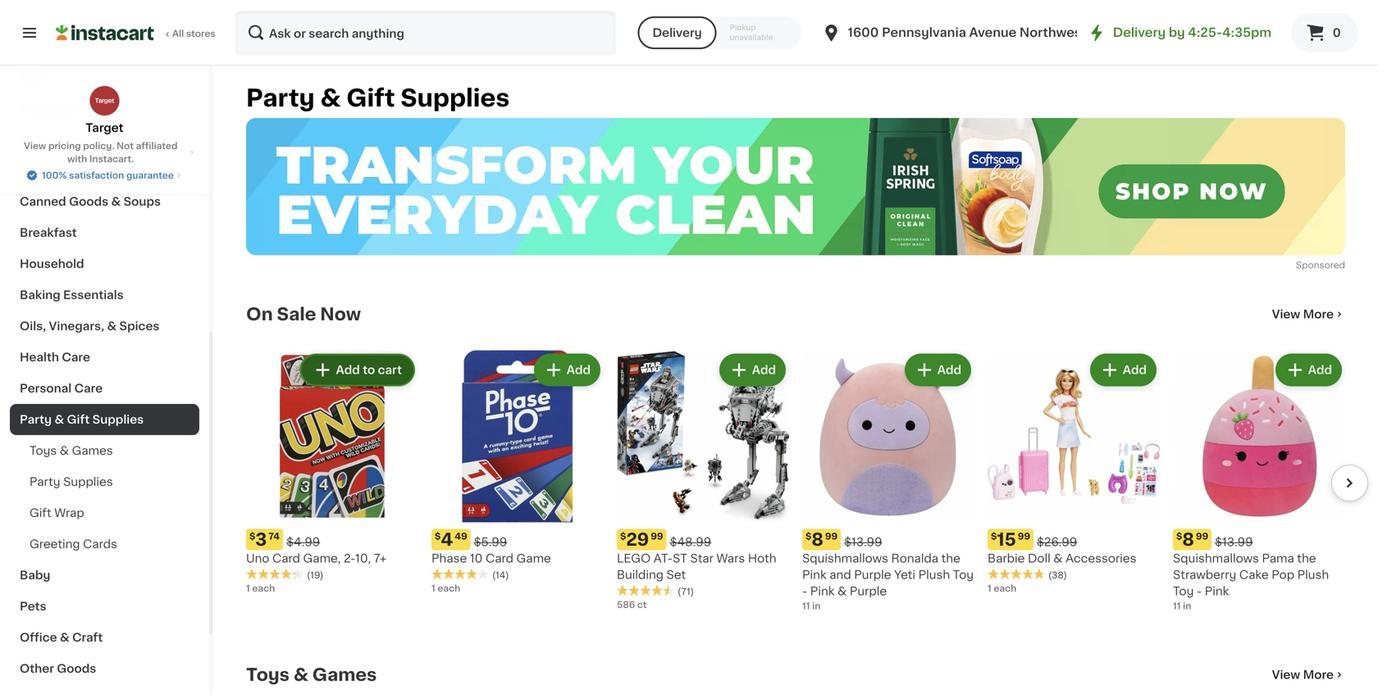 Task type: vqa. For each thing, say whether or not it's contained in the screenshot.
Exfoliant inside the Paula's Choice Mini Skin Perfecting 2% BHA Liquid Exfoliant
no



Task type: describe. For each thing, give the bounding box(es) containing it.
st
[[673, 553, 687, 565]]

1 vertical spatial gift
[[67, 414, 90, 426]]

all stores
[[172, 29, 215, 38]]

6 product group from the left
[[1173, 351, 1345, 613]]

product group containing 4
[[432, 351, 604, 596]]

satisfaction
[[69, 171, 124, 180]]

$ for $ 15 99 $26.99 barbie doll & accessories
[[991, 532, 997, 541]]

add button for 15
[[1092, 356, 1155, 385]]

goods for other
[[57, 664, 96, 675]]

prepared foods link
[[10, 93, 199, 124]]

phase
[[432, 553, 467, 565]]

& inside $ 15 99 $26.99 barbie doll & accessories
[[1054, 553, 1063, 565]]

plush inside "squishmallows ronalda the pink and purple yeti plush toy - pink & purple 11 in"
[[919, 570, 950, 581]]

1600 pennsylvania avenue northwest
[[848, 27, 1087, 39]]

on sale now link
[[246, 305, 361, 324]]

goods for dry
[[44, 134, 83, 145]]

$ for $ 8 99
[[806, 532, 812, 541]]

1 add from the left
[[336, 365, 360, 376]]

$ for $ 8 99 $13.99 squishmallows pama the strawberry cake pop plush toy - pink 11 in
[[1176, 532, 1182, 541]]

pricing
[[48, 142, 81, 151]]

586
[[617, 601, 635, 610]]

canned goods & soups link
[[10, 186, 199, 217]]

& inside office & craft link
[[60, 633, 69, 644]]

uno card game, 2-10, 7+
[[246, 553, 387, 565]]

(71)
[[678, 588, 694, 597]]

other goods
[[20, 664, 96, 675]]

ct
[[637, 601, 647, 610]]

sauces
[[108, 165, 151, 176]]

oils,
[[20, 321, 46, 332]]

0 vertical spatial gift
[[346, 87, 395, 110]]

squishmallows inside the $ 8 99 $13.99 squishmallows pama the strawberry cake pop plush toy - pink 11 in
[[1173, 553, 1259, 565]]

set
[[667, 570, 686, 581]]

pasta
[[99, 134, 132, 145]]

$ for $ 4 49 $5.99 phase 10 card game
[[435, 532, 441, 541]]

1 vertical spatial toys & games link
[[246, 666, 377, 685]]

$8.99 original price: $13.99 element for ronalda
[[802, 530, 975, 551]]

99 for $ 29 99 $48.99 lego at-st star wars hoth building set
[[651, 532, 663, 541]]

$48.99
[[670, 537, 711, 548]]

squishmallows inside "squishmallows ronalda the pink and purple yeti plush toy - pink & purple 11 in"
[[802, 553, 888, 565]]

8 for 8
[[812, 532, 824, 549]]

care for health care
[[62, 352, 90, 363]]

each for 15
[[994, 585, 1017, 594]]

baking essentials
[[20, 290, 124, 301]]

instacart logo image
[[56, 23, 154, 43]]

add button for 4
[[536, 356, 599, 385]]

29
[[626, 532, 649, 549]]

1 horizontal spatial party & gift supplies
[[246, 87, 510, 110]]

add button for 29
[[721, 356, 784, 385]]

the inside "squishmallows ronalda the pink and purple yeti plush toy - pink & purple 11 in"
[[942, 553, 961, 565]]

game,
[[303, 553, 341, 565]]

northwest
[[1020, 27, 1087, 39]]

target link
[[86, 85, 124, 136]]

$ 3 74
[[249, 532, 280, 549]]

baby
[[20, 570, 50, 582]]

greeting cards link
[[10, 529, 199, 560]]

now
[[320, 306, 361, 323]]

more for toys & games
[[1303, 670, 1334, 681]]

pama
[[1262, 553, 1294, 565]]

breakfast link
[[10, 217, 199, 249]]

on
[[246, 306, 273, 323]]

add for squishmallows pama the strawberry cake pop plush toy - pink
[[1308, 365, 1332, 376]]

74
[[268, 532, 280, 541]]

household
[[20, 258, 84, 270]]

health
[[20, 352, 59, 363]]

- inside the $ 8 99 $13.99 squishmallows pama the strawberry cake pop plush toy - pink 11 in
[[1197, 586, 1202, 598]]

personal care link
[[10, 373, 199, 404]]

view more for on sale now
[[1272, 309, 1334, 320]]

7+
[[374, 553, 387, 565]]

$26.99
[[1037, 537, 1077, 548]]

pop
[[1272, 570, 1295, 581]]

foods
[[77, 103, 114, 114]]

1 for 15
[[988, 585, 992, 594]]

view pricing policy. not affiliated with instacart.
[[24, 142, 178, 164]]

toys & games inside toys & games 'link'
[[30, 445, 113, 457]]

view more link for games
[[1272, 667, 1345, 684]]

to
[[363, 365, 375, 376]]

squishmallows ronalda the pink and purple yeti plush toy - pink & purple 11 in
[[802, 553, 974, 611]]

accessories
[[1066, 553, 1137, 565]]

$3.74 original price: $4.99 element
[[246, 530, 418, 551]]

add for phase 10 card game
[[567, 365, 591, 376]]

delivery for delivery
[[653, 27, 702, 39]]

0 horizontal spatial gift
[[30, 508, 51, 519]]

prepared
[[20, 103, 74, 114]]

condiments & sauces link
[[10, 155, 199, 186]]

delivery by 4:25-4:35pm link
[[1087, 23, 1272, 43]]

586 ct
[[617, 601, 647, 610]]

cards
[[83, 539, 117, 550]]

1 vertical spatial purple
[[850, 586, 887, 598]]

instacart.
[[89, 155, 134, 164]]

by
[[1169, 27, 1185, 39]]

$ 4 49 $5.99 phase 10 card game
[[432, 532, 551, 565]]

baking essentials link
[[10, 280, 199, 311]]

99 for $ 8 99 $13.99 squishmallows pama the strawberry cake pop plush toy - pink 11 in
[[1196, 532, 1209, 541]]

each for 4
[[438, 585, 460, 594]]

100% satisfaction guarantee button
[[26, 166, 184, 182]]

strawberry
[[1173, 570, 1237, 581]]

view inside view pricing policy. not affiliated with instacart.
[[24, 142, 46, 151]]

$13.99 inside $8.99 original price: $13.99 element
[[844, 537, 882, 548]]

in inside the $ 8 99 $13.99 squishmallows pama the strawberry cake pop plush toy - pink 11 in
[[1183, 602, 1191, 611]]

8 for squishmallows pama the strawberry cake pop plush toy - pink
[[1182, 532, 1194, 549]]

$4.99
[[286, 537, 320, 548]]

Search field
[[236, 11, 615, 54]]

personal
[[20, 383, 72, 395]]

0 vertical spatial purple
[[854, 570, 891, 581]]

personal care
[[20, 383, 103, 395]]

star
[[690, 553, 714, 565]]

each for 3
[[252, 585, 275, 594]]

party supplies
[[30, 477, 113, 488]]

(19)
[[307, 571, 324, 580]]

1 each for 15
[[988, 585, 1017, 594]]

pets link
[[10, 592, 199, 623]]

100%
[[42, 171, 67, 180]]

1 card from the left
[[272, 553, 300, 565]]

100% satisfaction guarantee
[[42, 171, 174, 180]]

on sale now
[[246, 306, 361, 323]]

goods for canned
[[69, 196, 108, 208]]

toy inside the $ 8 99 $13.99 squishmallows pama the strawberry cake pop plush toy - pink 11 in
[[1173, 586, 1194, 598]]

health care link
[[10, 342, 199, 373]]

toy inside "squishmallows ronalda the pink and purple yeti plush toy - pink & purple 11 in"
[[953, 570, 974, 581]]

avenue
[[969, 27, 1017, 39]]

pets
[[20, 601, 46, 613]]

craft
[[72, 633, 103, 644]]

wrap
[[54, 508, 84, 519]]

affiliated
[[136, 142, 178, 151]]

plush inside the $ 8 99 $13.99 squishmallows pama the strawberry cake pop plush toy - pink 11 in
[[1298, 570, 1329, 581]]

0 vertical spatial toys & games link
[[10, 436, 199, 467]]

view for on sale now
[[1272, 309, 1300, 320]]

game
[[516, 553, 551, 565]]

household link
[[10, 249, 199, 280]]

pink inside the $ 8 99 $13.99 squishmallows pama the strawberry cake pop plush toy - pink 11 in
[[1205, 586, 1229, 598]]

product group containing 29
[[617, 351, 789, 612]]

nsored
[[1314, 261, 1345, 270]]

hoth
[[748, 553, 777, 565]]

dry goods & pasta
[[20, 134, 132, 145]]

in inside "squishmallows ronalda the pink and purple yeti plush toy - pink & purple 11 in"
[[812, 602, 821, 611]]

the inside the $ 8 99 $13.99 squishmallows pama the strawberry cake pop plush toy - pink 11 in
[[1297, 553, 1316, 565]]

soups
[[124, 196, 161, 208]]

target logo image
[[89, 85, 120, 116]]



Task type: locate. For each thing, give the bounding box(es) containing it.
uno
[[246, 553, 269, 565]]

1 add button from the left
[[536, 356, 599, 385]]

1600
[[848, 27, 879, 39]]

other
[[20, 664, 54, 675]]

canned goods & soups
[[20, 196, 161, 208]]

delivery
[[1113, 27, 1166, 39], [653, 27, 702, 39]]

party for party & gift supplies link
[[20, 414, 52, 426]]

party
[[246, 87, 315, 110], [20, 414, 52, 426], [30, 477, 60, 488]]

oils, vinegars, & spices
[[20, 321, 160, 332]]

1 down phase
[[432, 585, 435, 594]]

$13.99
[[844, 537, 882, 548], [1215, 537, 1253, 548]]

99 for $ 15 99 $26.99 barbie doll & accessories
[[1018, 532, 1030, 541]]

games
[[72, 445, 113, 457], [312, 667, 377, 684]]

$ inside $ 3 74
[[249, 532, 255, 541]]

1 horizontal spatial plush
[[1298, 570, 1329, 581]]

2 horizontal spatial each
[[994, 585, 1017, 594]]

squishmallows up strawberry
[[1173, 553, 1259, 565]]

$8.99 original price: $13.99 element up ronalda on the bottom of page
[[802, 530, 975, 551]]

1 more from the top
[[1303, 309, 1334, 320]]

0 vertical spatial toys
[[30, 445, 57, 457]]

more for on sale now
[[1303, 309, 1334, 320]]

2 in from the left
[[1183, 602, 1191, 611]]

baby link
[[10, 560, 199, 592]]

1 1 from the left
[[246, 585, 250, 594]]

4 $ from the left
[[806, 532, 812, 541]]

1 horizontal spatial 1 each
[[432, 585, 460, 594]]

3 99 from the left
[[1018, 532, 1030, 541]]

plush right pop on the bottom right of page
[[1298, 570, 1329, 581]]

2 each from the left
[[438, 585, 460, 594]]

1 the from the left
[[942, 553, 961, 565]]

3 add from the left
[[752, 365, 776, 376]]

0 horizontal spatial toy
[[953, 570, 974, 581]]

1 99 from the left
[[651, 532, 663, 541]]

0 vertical spatial view more
[[1272, 309, 1334, 320]]

$29.99 original price: $48.99 element
[[617, 530, 789, 551]]

0 vertical spatial view
[[24, 142, 46, 151]]

- down strawberry
[[1197, 586, 1202, 598]]

product group
[[246, 351, 418, 596], [432, 351, 604, 596], [617, 351, 789, 612], [802, 351, 975, 613], [988, 351, 1160, 596], [1173, 351, 1345, 613]]

1 each down barbie
[[988, 585, 1017, 594]]

in down $ 8 99 in the right bottom of the page
[[812, 602, 821, 611]]

add
[[336, 365, 360, 376], [567, 365, 591, 376], [752, 365, 776, 376], [938, 365, 962, 376], [1123, 365, 1147, 376], [1308, 365, 1332, 376]]

essentials
[[63, 290, 124, 301]]

6 add from the left
[[1308, 365, 1332, 376]]

ronalda
[[891, 553, 939, 565]]

& inside party & gift supplies link
[[55, 414, 64, 426]]

& inside dry goods & pasta link
[[86, 134, 96, 145]]

- down $ 8 99 in the right bottom of the page
[[802, 586, 807, 598]]

purple down and
[[850, 586, 887, 598]]

0 horizontal spatial 1
[[246, 585, 250, 594]]

0 horizontal spatial delivery
[[653, 27, 702, 39]]

plush down ronalda on the bottom of page
[[919, 570, 950, 581]]

1 each from the left
[[252, 585, 275, 594]]

1 horizontal spatial 1
[[432, 585, 435, 594]]

1 11 from the left
[[802, 602, 810, 611]]

1 vertical spatial toy
[[1173, 586, 1194, 598]]

1 - from the left
[[802, 586, 807, 598]]

1 $8.99 original price: $13.99 element from the left
[[802, 530, 975, 551]]

0 vertical spatial goods
[[44, 134, 83, 145]]

card down $4.99
[[272, 553, 300, 565]]

the right pama
[[1297, 553, 1316, 565]]

cake
[[1239, 570, 1269, 581]]

delivery for delivery by 4:25-4:35pm
[[1113, 27, 1166, 39]]

None search field
[[235, 10, 617, 56]]

dry
[[20, 134, 41, 145]]

0 vertical spatial supplies
[[401, 87, 510, 110]]

delivery by 4:25-4:35pm
[[1113, 27, 1272, 39]]

stores
[[186, 29, 215, 38]]

2 8 from the left
[[1182, 532, 1194, 549]]

0 horizontal spatial 11
[[802, 602, 810, 611]]

0 horizontal spatial -
[[802, 586, 807, 598]]

0 vertical spatial toys & games
[[30, 445, 113, 457]]

(14)
[[492, 571, 509, 580]]

1 each down the uno
[[246, 585, 275, 594]]

5 $ from the left
[[991, 532, 997, 541]]

1 vertical spatial goods
[[69, 196, 108, 208]]

1 vertical spatial more
[[1303, 670, 1334, 681]]

$ for $ 3 74
[[249, 532, 255, 541]]

1 view more from the top
[[1272, 309, 1334, 320]]

1 vertical spatial view more link
[[1272, 667, 1345, 684]]

3
[[255, 532, 267, 549]]

0 horizontal spatial party & gift supplies
[[20, 414, 144, 426]]

each down barbie
[[994, 585, 1017, 594]]

lego
[[617, 553, 651, 565]]

1 vertical spatial view more
[[1272, 670, 1334, 681]]

squishmallows up and
[[802, 553, 888, 565]]

party & gift supplies down personal care
[[20, 414, 144, 426]]

15
[[997, 532, 1016, 549]]

each down phase
[[438, 585, 460, 594]]

2 vertical spatial gift
[[30, 508, 51, 519]]

0 horizontal spatial toys
[[30, 445, 57, 457]]

1 down the uno
[[246, 585, 250, 594]]

11 down $ 8 99 in the right bottom of the page
[[802, 602, 810, 611]]

1 horizontal spatial toys & games
[[246, 667, 377, 684]]

party & gift supplies link
[[10, 404, 199, 436]]

0 horizontal spatial in
[[812, 602, 821, 611]]

1 product group from the left
[[246, 351, 418, 596]]

party for party supplies link
[[30, 477, 60, 488]]

& inside oils, vinegars, & spices link
[[107, 321, 117, 332]]

11 down strawberry
[[1173, 602, 1181, 611]]

2 card from the left
[[486, 553, 514, 565]]

greeting
[[30, 539, 80, 550]]

1 horizontal spatial -
[[1197, 586, 1202, 598]]

at-
[[654, 553, 673, 565]]

1 vertical spatial care
[[74, 383, 103, 395]]

1 horizontal spatial toys
[[246, 667, 290, 684]]

care down health care 'link'
[[74, 383, 103, 395]]

1 horizontal spatial each
[[438, 585, 460, 594]]

0 vertical spatial toy
[[953, 570, 974, 581]]

$8.99 original price: $13.99 element for 8
[[1173, 530, 1345, 551]]

supplies down search field on the top of the page
[[401, 87, 510, 110]]

2 11 from the left
[[1173, 602, 1181, 611]]

pennsylvania
[[882, 27, 966, 39]]

the right ronalda on the bottom of page
[[942, 553, 961, 565]]

wars
[[717, 553, 745, 565]]

0 horizontal spatial each
[[252, 585, 275, 594]]

4 add button from the left
[[1092, 356, 1155, 385]]

2 $8.99 original price: $13.99 element from the left
[[1173, 530, 1345, 551]]

0 horizontal spatial plush
[[919, 570, 950, 581]]

2 view more from the top
[[1272, 670, 1334, 681]]

2 add from the left
[[567, 365, 591, 376]]

2 plush from the left
[[1298, 570, 1329, 581]]

0 vertical spatial games
[[72, 445, 113, 457]]

care down vinegars,
[[62, 352, 90, 363]]

doll
[[1028, 553, 1051, 565]]

$ inside the $ 4 49 $5.99 phase 10 card game
[[435, 532, 441, 541]]

pink down and
[[810, 586, 835, 598]]

0 vertical spatial party & gift supplies
[[246, 87, 510, 110]]

view for toys & games
[[1272, 670, 1300, 681]]

goods down 'craft'
[[57, 664, 96, 675]]

product group containing 3
[[246, 351, 418, 596]]

1 horizontal spatial $13.99
[[1215, 537, 1253, 548]]

1 1 each from the left
[[246, 585, 275, 594]]

$ inside $ 8 99
[[806, 532, 812, 541]]

11 inside the $ 8 99 $13.99 squishmallows pama the strawberry cake pop plush toy - pink 11 in
[[1173, 602, 1181, 611]]

each
[[252, 585, 275, 594], [438, 585, 460, 594], [994, 585, 1017, 594]]

1 horizontal spatial squishmallows
[[1173, 553, 1259, 565]]

party supplies link
[[10, 467, 199, 498]]

add for barbie doll & accessories
[[1123, 365, 1147, 376]]

view more link for now
[[1272, 306, 1345, 323]]

card
[[272, 553, 300, 565], [486, 553, 514, 565]]

- inside "squishmallows ronalda the pink and purple yeti plush toy - pink & purple 11 in"
[[802, 586, 807, 598]]

11 inside "squishmallows ronalda the pink and purple yeti plush toy - pink & purple 11 in"
[[802, 602, 810, 611]]

add for squishmallows ronalda the pink and purple yeti plush toy - pink & purple
[[938, 365, 962, 376]]

condiments
[[20, 165, 93, 176]]

49
[[455, 532, 467, 541]]

delivery button
[[638, 16, 717, 49]]

other goods link
[[10, 654, 199, 685]]

toys & games
[[30, 445, 113, 457], [246, 667, 377, 684]]

$13.99 up 'cake'
[[1215, 537, 1253, 548]]

2 view more link from the top
[[1272, 667, 1345, 684]]

purple left yeti
[[854, 570, 891, 581]]

10,
[[355, 553, 371, 565]]

2 $13.99 from the left
[[1215, 537, 1253, 548]]

2 vertical spatial party
[[30, 477, 60, 488]]

0 horizontal spatial card
[[272, 553, 300, 565]]

pink
[[802, 570, 827, 581], [810, 586, 835, 598], [1205, 586, 1229, 598]]

party & gift supplies
[[246, 87, 510, 110], [20, 414, 144, 426]]

goods up the with
[[44, 134, 83, 145]]

1 for 3
[[246, 585, 250, 594]]

deli link
[[10, 62, 199, 93]]

add to cart button
[[302, 356, 413, 385]]

office & craft link
[[10, 623, 199, 654]]

all stores link
[[56, 10, 217, 56]]

99 up and
[[825, 532, 838, 541]]

1 horizontal spatial $8.99 original price: $13.99 element
[[1173, 530, 1345, 551]]

8 inside the $ 8 99 $13.99 squishmallows pama the strawberry cake pop plush toy - pink 11 in
[[1182, 532, 1194, 549]]

0 horizontal spatial squishmallows
[[802, 553, 888, 565]]

1 horizontal spatial gift
[[67, 414, 90, 426]]

goods down the satisfaction
[[69, 196, 108, 208]]

4:25-
[[1188, 27, 1223, 39]]

★★★★★
[[246, 569, 304, 581], [246, 569, 304, 581], [432, 569, 489, 581], [432, 569, 489, 581], [988, 569, 1045, 581], [988, 569, 1045, 581], [617, 586, 674, 597], [617, 586, 674, 597]]

99 inside the $ 8 99 $13.99 squishmallows pama the strawberry cake pop plush toy - pink 11 in
[[1196, 532, 1209, 541]]

1 $13.99 from the left
[[844, 537, 882, 548]]

each down the uno
[[252, 585, 275, 594]]

$8.99 original price: $13.99 element up pama
[[1173, 530, 1345, 551]]

$ 15 99 $26.99 barbie doll & accessories
[[988, 532, 1137, 565]]

1 horizontal spatial games
[[312, 667, 377, 684]]

4
[[441, 532, 453, 549]]

1 plush from the left
[[919, 570, 950, 581]]

1 horizontal spatial 11
[[1173, 602, 1181, 611]]

guarantee
[[126, 171, 174, 180]]

1 vertical spatial toys
[[246, 667, 290, 684]]

item carousel region
[[246, 344, 1368, 640]]

0 horizontal spatial toys & games
[[30, 445, 113, 457]]

1 in from the left
[[812, 602, 821, 611]]

care for personal care
[[74, 383, 103, 395]]

99
[[651, 532, 663, 541], [825, 532, 838, 541], [1018, 532, 1030, 541], [1196, 532, 1209, 541]]

0 vertical spatial party
[[246, 87, 315, 110]]

3 product group from the left
[[617, 351, 789, 612]]

0 vertical spatial more
[[1303, 309, 1334, 320]]

pink left and
[[802, 570, 827, 581]]

• sponsored: transform your everyday clean. shop now. image
[[246, 118, 1345, 256]]

sale
[[277, 306, 316, 323]]

5 product group from the left
[[988, 351, 1160, 596]]

$ inside $ 15 99 $26.99 barbie doll & accessories
[[991, 532, 997, 541]]

in down strawberry
[[1183, 602, 1191, 611]]

$ 8 99 $13.99 squishmallows pama the strawberry cake pop plush toy - pink 11 in
[[1173, 532, 1329, 611]]

11
[[802, 602, 810, 611], [1173, 602, 1181, 611]]

1 down barbie
[[988, 585, 992, 594]]

1
[[246, 585, 250, 594], [432, 585, 435, 594], [988, 585, 992, 594]]

2 product group from the left
[[432, 351, 604, 596]]

$8.99 original price: $13.99 element
[[802, 530, 975, 551], [1173, 530, 1345, 551]]

1 horizontal spatial card
[[486, 553, 514, 565]]

pink down strawberry
[[1205, 586, 1229, 598]]

& inside "squishmallows ronalda the pink and purple yeti plush toy - pink & purple 11 in"
[[838, 586, 847, 598]]

2 horizontal spatial 1 each
[[988, 585, 1017, 594]]

5 add button from the left
[[1277, 356, 1341, 385]]

2 1 each from the left
[[432, 585, 460, 594]]

condiments & sauces
[[20, 165, 151, 176]]

1 vertical spatial view
[[1272, 309, 1300, 320]]

1 horizontal spatial delivery
[[1113, 27, 1166, 39]]

1 view more link from the top
[[1272, 306, 1345, 323]]

5 add from the left
[[1123, 365, 1147, 376]]

delivery inside button
[[653, 27, 702, 39]]

0 horizontal spatial $13.99
[[844, 537, 882, 548]]

99 right 15
[[1018, 532, 1030, 541]]

4 product group from the left
[[802, 351, 975, 613]]

2 squishmallows from the left
[[1173, 553, 1259, 565]]

2 - from the left
[[1197, 586, 1202, 598]]

99 for $ 8 99
[[825, 532, 838, 541]]

2 1 from the left
[[432, 585, 435, 594]]

2 vertical spatial view
[[1272, 670, 1300, 681]]

not
[[117, 142, 134, 151]]

3 $ from the left
[[620, 532, 626, 541]]

deli
[[20, 71, 43, 83]]

$5.99
[[474, 537, 507, 548]]

$ inside the $ 8 99 $13.99 squishmallows pama the strawberry cake pop plush toy - pink 11 in
[[1176, 532, 1182, 541]]

plush
[[919, 570, 950, 581], [1298, 570, 1329, 581]]

2 more from the top
[[1303, 670, 1334, 681]]

spo
[[1296, 261, 1314, 270]]

3 1 from the left
[[988, 585, 992, 594]]

party & gift supplies down search field on the top of the page
[[246, 87, 510, 110]]

card up (14)
[[486, 553, 514, 565]]

1 horizontal spatial 8
[[1182, 532, 1194, 549]]

with
[[67, 155, 87, 164]]

2 the from the left
[[1297, 553, 1316, 565]]

6 $ from the left
[[1176, 532, 1182, 541]]

3 each from the left
[[994, 585, 1017, 594]]

0 vertical spatial care
[[62, 352, 90, 363]]

target
[[86, 122, 124, 134]]

service type group
[[638, 16, 802, 49]]

1 vertical spatial party
[[20, 414, 52, 426]]

1 for 4
[[432, 585, 435, 594]]

99 inside $ 15 99 $26.99 barbie doll & accessories
[[1018, 532, 1030, 541]]

card inside the $ 4 49 $5.99 phase 10 card game
[[486, 553, 514, 565]]

product group containing 15
[[988, 351, 1160, 596]]

1 vertical spatial games
[[312, 667, 377, 684]]

4 add from the left
[[938, 365, 962, 376]]

99 right the 29
[[651, 532, 663, 541]]

0 horizontal spatial the
[[942, 553, 961, 565]]

1 $ from the left
[[249, 532, 255, 541]]

view pricing policy. not affiliated with instacart. link
[[13, 139, 196, 166]]

care inside personal care link
[[74, 383, 103, 395]]

view more for toys & games
[[1272, 670, 1334, 681]]

1 vertical spatial supplies
[[92, 414, 144, 426]]

2 add button from the left
[[721, 356, 784, 385]]

supplies up gift wrap link
[[63, 477, 113, 488]]

1 each down phase
[[432, 585, 460, 594]]

add for lego at-st star wars hoth building set
[[752, 365, 776, 376]]

4 99 from the left
[[1196, 532, 1209, 541]]

1 horizontal spatial toy
[[1173, 586, 1194, 598]]

$ 8 99
[[806, 532, 838, 549]]

policy.
[[83, 142, 114, 151]]

$4.49 original price: $5.99 element
[[432, 530, 604, 551]]

0 horizontal spatial toys & games link
[[10, 436, 199, 467]]

2 horizontal spatial 1
[[988, 585, 992, 594]]

8
[[812, 532, 824, 549], [1182, 532, 1194, 549]]

toy right yeti
[[953, 570, 974, 581]]

1 horizontal spatial in
[[1183, 602, 1191, 611]]

1600 pennsylvania avenue northwest button
[[822, 10, 1087, 56]]

& inside the canned goods & soups link
[[111, 196, 121, 208]]

2 vertical spatial goods
[[57, 664, 96, 675]]

1 vertical spatial toys & games
[[246, 667, 377, 684]]

3 1 each from the left
[[988, 585, 1017, 594]]

2 vertical spatial supplies
[[63, 477, 113, 488]]

2 $ from the left
[[435, 532, 441, 541]]

2 99 from the left
[[825, 532, 838, 541]]

99 inside $ 8 99
[[825, 532, 838, 541]]

1 each for 4
[[432, 585, 460, 594]]

$15.99 original price: $26.99 element
[[988, 530, 1160, 551]]

1 each for 3
[[246, 585, 275, 594]]

supplies down personal care link
[[92, 414, 144, 426]]

1 8 from the left
[[812, 532, 824, 549]]

1 horizontal spatial the
[[1297, 553, 1316, 565]]

0 horizontal spatial games
[[72, 445, 113, 457]]

1 horizontal spatial toys & games link
[[246, 666, 377, 685]]

$ for $ 29 99 $48.99 lego at-st star wars hoth building set
[[620, 532, 626, 541]]

$ inside $ 29 99 $48.99 lego at-st star wars hoth building set
[[620, 532, 626, 541]]

toy down strawberry
[[1173, 586, 1194, 598]]

99 up strawberry
[[1196, 532, 1209, 541]]

0 button
[[1291, 13, 1359, 53]]

oils, vinegars, & spices link
[[10, 311, 199, 342]]

spices
[[119, 321, 160, 332]]

0 horizontal spatial $8.99 original price: $13.99 element
[[802, 530, 975, 551]]

1 vertical spatial party & gift supplies
[[20, 414, 144, 426]]

care inside health care 'link'
[[62, 352, 90, 363]]

$13.99 inside the $ 8 99 $13.99 squishmallows pama the strawberry cake pop plush toy - pink 11 in
[[1215, 537, 1253, 548]]

0 horizontal spatial 1 each
[[246, 585, 275, 594]]

3 add button from the left
[[906, 356, 970, 385]]

& inside condiments & sauces link
[[95, 165, 105, 176]]

1 squishmallows from the left
[[802, 553, 888, 565]]

$13.99 up and
[[844, 537, 882, 548]]

2 horizontal spatial gift
[[346, 87, 395, 110]]

0 vertical spatial view more link
[[1272, 306, 1345, 323]]

0 horizontal spatial 8
[[812, 532, 824, 549]]

&
[[320, 87, 341, 110], [86, 134, 96, 145], [95, 165, 105, 176], [111, 196, 121, 208], [107, 321, 117, 332], [55, 414, 64, 426], [60, 445, 69, 457], [1054, 553, 1063, 565], [838, 586, 847, 598], [60, 633, 69, 644], [294, 667, 308, 684]]

99 inside $ 29 99 $48.99 lego at-st star wars hoth building set
[[651, 532, 663, 541]]



